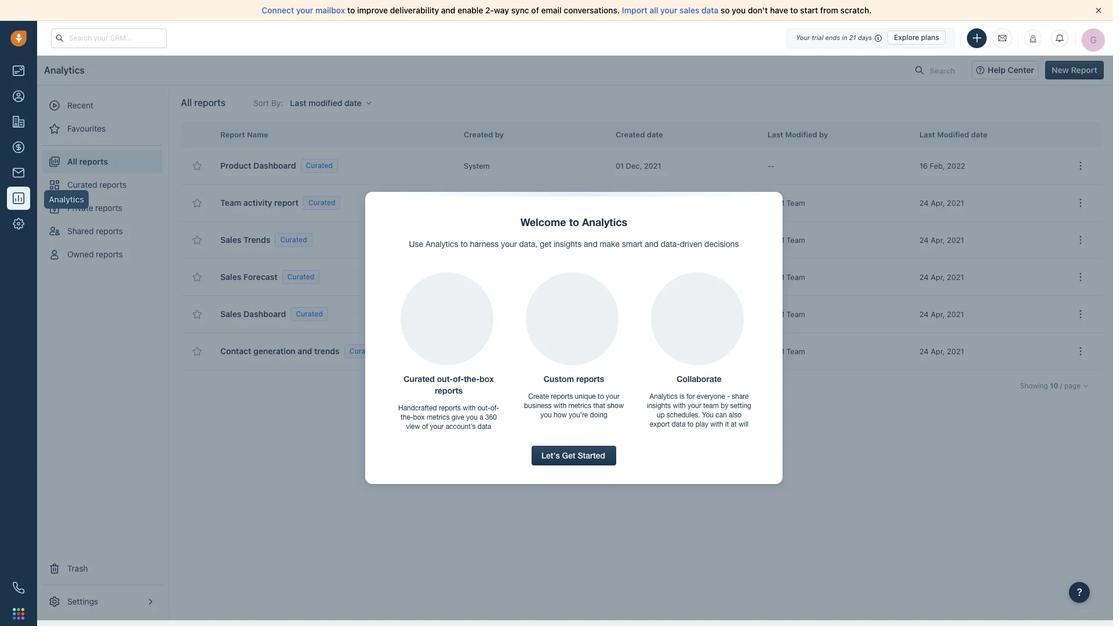 Task type: locate. For each thing, give the bounding box(es) containing it.
1 to from the left
[[347, 5, 355, 15]]

to right mailbox at the top left of page
[[347, 5, 355, 15]]

connect your mailbox link
[[262, 5, 347, 15]]

have
[[770, 5, 788, 15]]

import all your sales data link
[[622, 5, 721, 15]]

1 horizontal spatial to
[[790, 5, 798, 15]]

21
[[849, 34, 856, 41]]

your
[[796, 34, 810, 41]]

2 to from the left
[[790, 5, 798, 15]]

to
[[347, 5, 355, 15], [790, 5, 798, 15]]

trial
[[812, 34, 824, 41]]

1 horizontal spatial your
[[660, 5, 678, 15]]

don't
[[748, 5, 768, 15]]

of
[[531, 5, 539, 15]]

start
[[800, 5, 818, 15]]

2-
[[485, 5, 494, 15]]

so
[[721, 5, 730, 15]]

your left mailbox at the top left of page
[[296, 5, 313, 15]]

sync
[[511, 5, 529, 15]]

your right all
[[660, 5, 678, 15]]

0 horizontal spatial to
[[347, 5, 355, 15]]

connect
[[262, 5, 294, 15]]

your
[[296, 5, 313, 15], [660, 5, 678, 15]]

way
[[494, 5, 509, 15]]

and
[[441, 5, 456, 15]]

to left start
[[790, 5, 798, 15]]

Search your CRM... text field
[[51, 28, 167, 48]]

0 horizontal spatial your
[[296, 5, 313, 15]]

your trial ends in 21 days
[[796, 34, 872, 41]]

plans
[[921, 33, 939, 42]]

all
[[650, 5, 658, 15]]



Task type: describe. For each thing, give the bounding box(es) containing it.
phone image
[[13, 582, 24, 594]]

you
[[732, 5, 746, 15]]

explore plans
[[894, 33, 939, 42]]

2 your from the left
[[660, 5, 678, 15]]

mailbox
[[315, 5, 345, 15]]

days
[[858, 34, 872, 41]]

data
[[702, 5, 719, 15]]

connect your mailbox to improve deliverability and enable 2-way sync of email conversations. import all your sales data so you don't have to start from scratch.
[[262, 5, 872, 15]]

1 your from the left
[[296, 5, 313, 15]]

import
[[622, 5, 648, 15]]

improve
[[357, 5, 388, 15]]

email
[[541, 5, 562, 15]]

explore
[[894, 33, 919, 42]]

from
[[820, 5, 838, 15]]

explore plans link
[[888, 31, 946, 45]]

in
[[842, 34, 848, 41]]

phone element
[[7, 576, 30, 600]]

conversations.
[[564, 5, 620, 15]]

freshworks switcher image
[[13, 608, 24, 620]]

scratch.
[[841, 5, 872, 15]]

close image
[[1096, 8, 1102, 13]]

send email image
[[998, 33, 1007, 43]]

ends
[[825, 34, 840, 41]]

deliverability
[[390, 5, 439, 15]]

enable
[[458, 5, 483, 15]]

what's new image
[[1029, 34, 1037, 43]]

sales
[[680, 5, 699, 15]]



Task type: vqa. For each thing, say whether or not it's contained in the screenshot.
"improve"
yes



